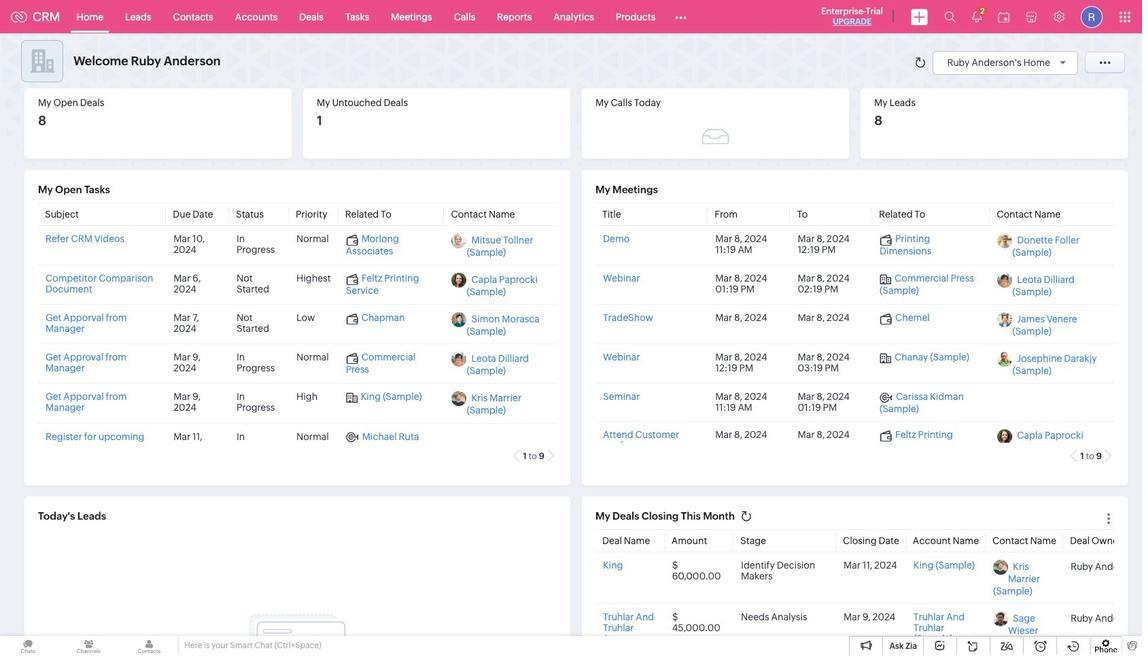 Task type: vqa. For each thing, say whether or not it's contained in the screenshot.
Calls to the right
no



Task type: describe. For each thing, give the bounding box(es) containing it.
contacts image
[[121, 636, 177, 655]]

profile image
[[1082, 6, 1103, 28]]

profile element
[[1074, 0, 1112, 33]]

create menu image
[[912, 9, 929, 25]]

create menu element
[[903, 0, 937, 33]]



Task type: locate. For each thing, give the bounding box(es) containing it.
channels image
[[61, 636, 117, 655]]

search element
[[937, 0, 965, 33]]

search image
[[945, 11, 957, 22]]

chats image
[[0, 636, 56, 655]]

logo image
[[11, 11, 27, 22]]

signals element
[[965, 0, 991, 33]]

Other Modules field
[[667, 6, 696, 28]]

calendar image
[[999, 11, 1010, 22]]



